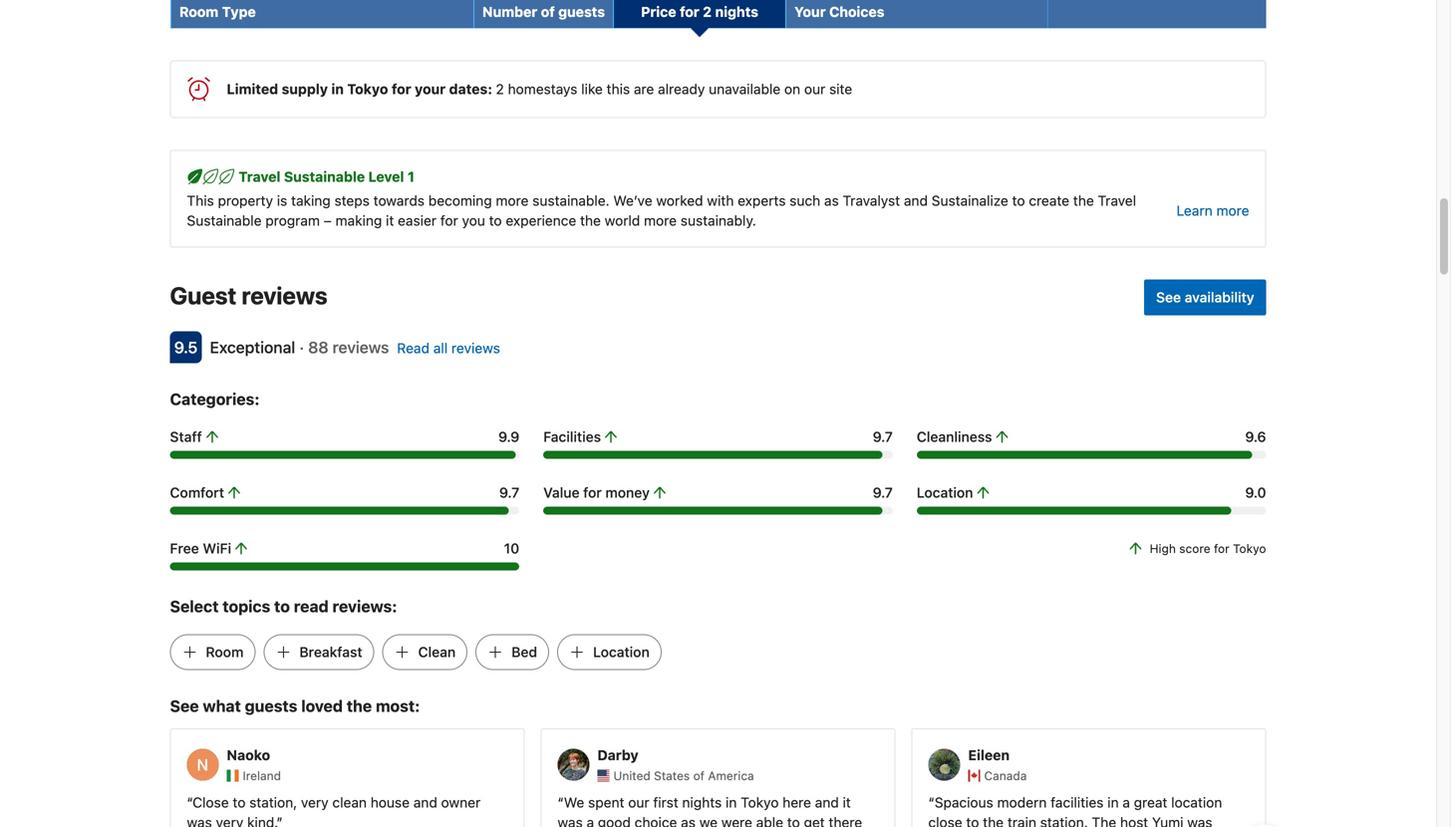 Task type: locate. For each thing, give the bounding box(es) containing it.
high score for tokyo
[[1150, 542, 1267, 556]]

money
[[606, 484, 650, 501]]

0 horizontal spatial tokyo
[[347, 81, 388, 97]]

" inside " spacious modern facilities in a great location close to the train station. the host yumi wa
[[929, 794, 935, 811]]

program
[[265, 212, 320, 229]]

sustainable
[[284, 168, 365, 185], [187, 212, 262, 229]]

0 horizontal spatial of
[[541, 3, 555, 20]]

1 horizontal spatial "
[[558, 794, 564, 811]]

2 " from the left
[[558, 794, 564, 811]]

exceptional
[[210, 338, 295, 357]]

towards
[[374, 192, 425, 209]]

2 horizontal spatial more
[[1217, 202, 1250, 219]]

3 " from the left
[[929, 794, 935, 811]]

guests for what
[[245, 697, 297, 716]]

0 horizontal spatial more
[[496, 192, 529, 209]]

in right supply at the left
[[331, 81, 344, 97]]

guests right number at left top
[[558, 3, 605, 20]]

modern
[[997, 794, 1047, 811]]

already
[[658, 81, 705, 97]]

0 horizontal spatial travel
[[239, 168, 281, 185]]

for right value
[[583, 484, 602, 501]]

travel up property
[[239, 168, 281, 185]]

–
[[324, 212, 332, 229]]

0 vertical spatial see
[[1157, 289, 1181, 305]]

1 vertical spatial tokyo
[[1233, 542, 1267, 556]]

to left create at the top right of the page
[[1012, 192, 1025, 209]]

and right house
[[414, 794, 437, 811]]

more down worked
[[644, 212, 677, 229]]

0 vertical spatial very
[[301, 794, 329, 811]]

0 vertical spatial sustainable
[[284, 168, 365, 185]]

read
[[294, 597, 329, 616]]

select
[[170, 597, 219, 616]]

for down becoming
[[440, 212, 458, 229]]

more up experience
[[496, 192, 529, 209]]

guest reviews
[[170, 281, 328, 309]]

see inside button
[[1157, 289, 1181, 305]]

sustainalize
[[932, 192, 1009, 209]]

review categories element
[[170, 387, 260, 411]]

tokyo
[[347, 81, 388, 97], [1233, 542, 1267, 556]]

dates:
[[449, 81, 492, 97]]

for
[[680, 3, 700, 20], [392, 81, 411, 97], [440, 212, 458, 229], [583, 484, 602, 501], [1214, 542, 1230, 556]]

value
[[543, 484, 580, 501]]

this
[[607, 81, 630, 97]]

" for "
[[558, 794, 564, 811]]

train
[[1008, 814, 1037, 827]]

see
[[1157, 289, 1181, 305], [170, 697, 199, 716]]

very down close
[[216, 814, 243, 827]]

in left "a"
[[1108, 794, 1119, 811]]

room down "topics"
[[206, 644, 244, 660]]

this property is taking steps towards becoming more sustainable. we've worked with experts such as travalyst and sustainalize to create the travel sustainable program – making it easier for you to experience the world more sustainably.
[[187, 192, 1137, 229]]

see availability
[[1157, 289, 1255, 305]]

1 vertical spatial room
[[206, 644, 244, 660]]

location right bed
[[593, 644, 650, 660]]

scored 9.5 element
[[170, 331, 202, 363]]

1 horizontal spatial 2
[[703, 3, 712, 20]]

1 vertical spatial see
[[170, 697, 199, 716]]

1 " from the left
[[187, 794, 193, 811]]

1 vertical spatial very
[[216, 814, 243, 827]]

ireland image
[[227, 770, 239, 782]]

9.7 for facilities
[[873, 428, 893, 445]]

1 vertical spatial and
[[414, 794, 437, 811]]

to down spacious
[[966, 814, 979, 827]]

1 horizontal spatial travel
[[1098, 192, 1137, 209]]

tokyo left your at top
[[347, 81, 388, 97]]

the inside " spacious modern facilities in a great location close to the train station. the host yumi wa
[[983, 814, 1004, 827]]

room left type
[[179, 3, 219, 20]]

1 horizontal spatial and
[[904, 192, 928, 209]]

are
[[634, 81, 654, 97]]

of inside region
[[693, 769, 705, 783]]

see availability button
[[1145, 279, 1267, 315]]

travalyst
[[843, 192, 900, 209]]

0 vertical spatial guests
[[558, 3, 605, 20]]

homestays
[[508, 81, 578, 97]]

see what guests loved the most:
[[170, 697, 420, 716]]

location 9.0 meter
[[917, 507, 1267, 515]]

1 vertical spatial of
[[693, 769, 705, 783]]

naoko
[[227, 747, 270, 764]]

more right learn
[[1217, 202, 1250, 219]]

for right 'score'
[[1214, 542, 1230, 556]]

2 left nights
[[703, 3, 712, 20]]

0 vertical spatial tokyo
[[347, 81, 388, 97]]

cleanliness 9.6 meter
[[917, 451, 1267, 459]]

travel right create at the top right of the page
[[1098, 192, 1137, 209]]

the down sustainable.
[[580, 212, 601, 229]]

1
[[408, 168, 415, 185]]

select topics to read reviews:
[[170, 597, 397, 616]]

property
[[218, 192, 273, 209]]

number of guests
[[482, 3, 605, 20]]

very left clean
[[301, 794, 329, 811]]

our
[[804, 81, 826, 97]]

ireland
[[243, 769, 281, 783]]

guests right what on the left bottom of the page
[[245, 697, 297, 716]]

yumi
[[1152, 814, 1184, 827]]

and inside this property is taking steps towards becoming more sustainable. we've worked with experts such as travalyst and sustainalize to create the travel sustainable program – making it easier for you to experience the world more sustainably.
[[904, 192, 928, 209]]

reviews right 88
[[333, 338, 389, 357]]

0 vertical spatial room
[[179, 3, 219, 20]]

of right number at left top
[[541, 3, 555, 20]]

score
[[1180, 542, 1211, 556]]

1 horizontal spatial guests
[[558, 3, 605, 20]]

see left what on the left bottom of the page
[[170, 697, 199, 716]]

0 horizontal spatial guests
[[245, 697, 297, 716]]

0 horizontal spatial "
[[187, 794, 193, 811]]

2 horizontal spatial reviews
[[452, 340, 500, 356]]

sustainable down property
[[187, 212, 262, 229]]

0 vertical spatial 2
[[703, 3, 712, 20]]

great
[[1134, 794, 1168, 811]]

see for see availability
[[1157, 289, 1181, 305]]

for left your at top
[[392, 81, 411, 97]]

the
[[1074, 192, 1094, 209], [580, 212, 601, 229], [347, 697, 372, 716], [983, 814, 1004, 827]]

the left train
[[983, 814, 1004, 827]]

1 horizontal spatial tokyo
[[1233, 542, 1267, 556]]

united states of america image
[[598, 770, 610, 782]]

of right states
[[693, 769, 705, 783]]

it
[[386, 212, 394, 229]]

facilities 9.7 meter
[[543, 451, 893, 459]]

" inside '" close to station, very clean house and owner was very kind.'
[[187, 794, 193, 811]]

1 vertical spatial travel
[[1098, 192, 1137, 209]]

guest reviews element
[[170, 279, 1137, 311]]

guests
[[558, 3, 605, 20], [245, 697, 297, 716]]

reviews right all
[[452, 340, 500, 356]]

0 horizontal spatial sustainable
[[187, 212, 262, 229]]

0 vertical spatial in
[[331, 81, 344, 97]]

free
[[170, 540, 199, 557]]

making
[[335, 212, 382, 229]]

and right travalyst
[[904, 192, 928, 209]]

0 vertical spatial of
[[541, 3, 555, 20]]

is
[[277, 192, 287, 209]]

and
[[904, 192, 928, 209], [414, 794, 437, 811]]

type
[[222, 3, 256, 20]]

2
[[703, 3, 712, 20], [496, 81, 504, 97]]

1 horizontal spatial of
[[693, 769, 705, 783]]

reviews
[[242, 281, 328, 309], [333, 338, 389, 357], [452, 340, 500, 356]]

9.0
[[1246, 484, 1267, 501]]

0 vertical spatial location
[[917, 484, 973, 501]]

your
[[415, 81, 446, 97]]

easier
[[398, 212, 437, 229]]

9.6
[[1246, 428, 1267, 445]]

location down cleanliness at the right bottom of page
[[917, 484, 973, 501]]

of
[[541, 3, 555, 20], [693, 769, 705, 783]]

1 vertical spatial 2
[[496, 81, 504, 97]]

sustainable inside this property is taking steps towards becoming more sustainable. we've worked with experts such as travalyst and sustainalize to create the travel sustainable program – making it easier for you to experience the world more sustainably.
[[187, 212, 262, 229]]

88
[[308, 338, 329, 357]]

0 horizontal spatial see
[[170, 697, 199, 716]]

free wifi 10 meter
[[170, 563, 520, 571]]

choices
[[829, 3, 885, 20]]

comfort
[[170, 484, 224, 501]]

staff 9.9 meter
[[170, 451, 520, 459]]

see left 'availability'
[[1157, 289, 1181, 305]]

0 horizontal spatial location
[[593, 644, 650, 660]]

1 horizontal spatial see
[[1157, 289, 1181, 305]]

to inside '" close to station, very clean house and owner was very kind.'
[[233, 794, 246, 811]]

0 vertical spatial and
[[904, 192, 928, 209]]

clean
[[332, 794, 367, 811]]

room for room
[[206, 644, 244, 660]]

1 horizontal spatial in
[[1108, 794, 1119, 811]]

house
[[371, 794, 410, 811]]

tokyo right 'score'
[[1233, 542, 1267, 556]]

reviews up the exceptional · 88 reviews
[[242, 281, 328, 309]]

wifi
[[203, 540, 231, 557]]

sustainable.
[[533, 192, 610, 209]]

2 horizontal spatial "
[[929, 794, 935, 811]]

2 right dates:
[[496, 81, 504, 97]]

1 vertical spatial guests
[[245, 697, 297, 716]]

learn more button
[[1177, 201, 1250, 221]]

1 vertical spatial sustainable
[[187, 212, 262, 229]]

9.7 for value for money
[[873, 484, 893, 501]]

1 vertical spatial in
[[1108, 794, 1119, 811]]

was
[[187, 814, 212, 827]]

sustainable up taking in the left of the page
[[284, 168, 365, 185]]

kind.
[[247, 814, 277, 827]]

experts
[[738, 192, 786, 209]]

united
[[614, 769, 651, 783]]

to down ireland image
[[233, 794, 246, 811]]

0 horizontal spatial and
[[414, 794, 437, 811]]



Task type: describe. For each thing, give the bounding box(es) containing it.
facilities
[[543, 428, 601, 445]]

taking
[[291, 192, 331, 209]]

we've
[[613, 192, 653, 209]]

nights
[[715, 3, 759, 20]]

and inside '" close to station, very clean house and owner was very kind.'
[[414, 794, 437, 811]]

comfort 9.7 meter
[[170, 507, 520, 515]]

topics
[[223, 597, 270, 616]]

1 horizontal spatial location
[[917, 484, 973, 501]]

to left read
[[274, 597, 290, 616]]

this is a carousel with rotating slides. it displays featured reviews of the property. use the next and previous buttons to navigate. region
[[154, 721, 1282, 827]]

number
[[482, 3, 538, 20]]

1 horizontal spatial reviews
[[333, 338, 389, 357]]

create
[[1029, 192, 1070, 209]]

tokyo for for
[[1233, 542, 1267, 556]]

rated exceptional element
[[210, 338, 295, 357]]

such
[[790, 192, 821, 209]]

location
[[1172, 794, 1223, 811]]

0 horizontal spatial very
[[216, 814, 243, 827]]

unavailable
[[709, 81, 781, 97]]

read all reviews
[[397, 340, 500, 356]]

the right create at the top right of the page
[[1074, 192, 1094, 209]]

0 vertical spatial travel
[[239, 168, 281, 185]]

" for " spacious modern facilities in a great location close to the train station. the host yumi wa
[[929, 794, 935, 811]]

room for room type
[[179, 3, 219, 20]]

owner
[[441, 794, 481, 811]]

1 horizontal spatial sustainable
[[284, 168, 365, 185]]

spacious
[[935, 794, 994, 811]]

tokyo for in
[[347, 81, 388, 97]]

with
[[707, 192, 734, 209]]

all
[[433, 340, 448, 356]]

as
[[824, 192, 839, 209]]

canada
[[984, 769, 1027, 783]]

availability
[[1185, 289, 1255, 305]]

most:
[[376, 697, 420, 716]]

see for see what guests loved the most:
[[170, 697, 199, 716]]

experience
[[506, 212, 576, 229]]

close
[[193, 794, 229, 811]]

canada image
[[968, 770, 980, 782]]

read
[[397, 340, 430, 356]]

cleanliness
[[917, 428, 992, 445]]

america
[[708, 769, 754, 783]]

10
[[504, 540, 520, 557]]

" spacious modern facilities in a great location close to the train station. the host yumi wa
[[929, 794, 1223, 827]]

in inside " spacious modern facilities in a great location close to the train station. the host yumi wa
[[1108, 794, 1119, 811]]

states
[[654, 769, 690, 783]]

high
[[1150, 542, 1176, 556]]

1 horizontal spatial more
[[644, 212, 677, 229]]

for right price
[[680, 3, 700, 20]]

for inside this property is taking steps towards becoming more sustainable. we've worked with experts such as travalyst and sustainalize to create the travel sustainable program – making it easier for you to experience the world more sustainably.
[[440, 212, 458, 229]]

·
[[299, 338, 304, 357]]

staff
[[170, 428, 202, 445]]

clean
[[418, 644, 456, 660]]

9.7 for comfort
[[499, 484, 520, 501]]

1 horizontal spatial very
[[301, 794, 329, 811]]

to inside " spacious modern facilities in a great location close to the train station. the host yumi wa
[[966, 814, 979, 827]]

united states of america
[[614, 769, 754, 783]]

price for 2 nights
[[641, 3, 759, 20]]

supply
[[282, 81, 328, 97]]

this
[[187, 192, 214, 209]]

to right you
[[489, 212, 502, 229]]

" for " close to station, very clean house and owner was very kind.
[[187, 794, 193, 811]]

limited supply in tokyo for your dates: 2 homestays like this are already unavailable on our site
[[227, 81, 853, 97]]

0 horizontal spatial 2
[[496, 81, 504, 97]]

exceptional · 88 reviews
[[210, 338, 389, 357]]

bed
[[512, 644, 537, 660]]

0 horizontal spatial reviews
[[242, 281, 328, 309]]

what
[[203, 697, 241, 716]]

reviews:
[[332, 597, 397, 616]]

sustainably.
[[681, 212, 756, 229]]

loved
[[301, 697, 343, 716]]

host
[[1120, 814, 1149, 827]]

you
[[462, 212, 485, 229]]

guests for of
[[558, 3, 605, 20]]

free wifi
[[170, 540, 231, 557]]

like
[[581, 81, 603, 97]]

station.
[[1040, 814, 1088, 827]]

world
[[605, 212, 640, 229]]

price
[[641, 3, 676, 20]]

becoming
[[428, 192, 492, 209]]

worked
[[656, 192, 703, 209]]

on
[[785, 81, 801, 97]]

9.9
[[498, 428, 520, 445]]

breakfast
[[299, 644, 362, 660]]

learn
[[1177, 202, 1213, 219]]

your
[[795, 3, 826, 20]]

station,
[[249, 794, 297, 811]]

guest
[[170, 281, 237, 309]]

the
[[1092, 814, 1117, 827]]

your choices
[[795, 3, 885, 20]]

" close to station, very clean house and owner was very kind.
[[187, 794, 481, 827]]

9.5
[[174, 338, 198, 357]]

value for money
[[543, 484, 650, 501]]

0 horizontal spatial in
[[331, 81, 344, 97]]

more inside button
[[1217, 202, 1250, 219]]

travel inside this property is taking steps towards becoming more sustainable. we've worked with experts such as travalyst and sustainalize to create the travel sustainable program – making it easier for you to experience the world more sustainably.
[[1098, 192, 1137, 209]]

room type
[[179, 3, 256, 20]]

a
[[1123, 794, 1130, 811]]

facilities
[[1051, 794, 1104, 811]]

categories:
[[170, 390, 260, 409]]

value for money 9.7 meter
[[543, 507, 893, 515]]

1 vertical spatial location
[[593, 644, 650, 660]]

darby
[[598, 747, 639, 764]]

the right loved
[[347, 697, 372, 716]]

eileen
[[968, 747, 1010, 764]]



Task type: vqa. For each thing, say whether or not it's contained in the screenshot.
THINGS in "Explore more destinations Find things to do in cities around the world"
no



